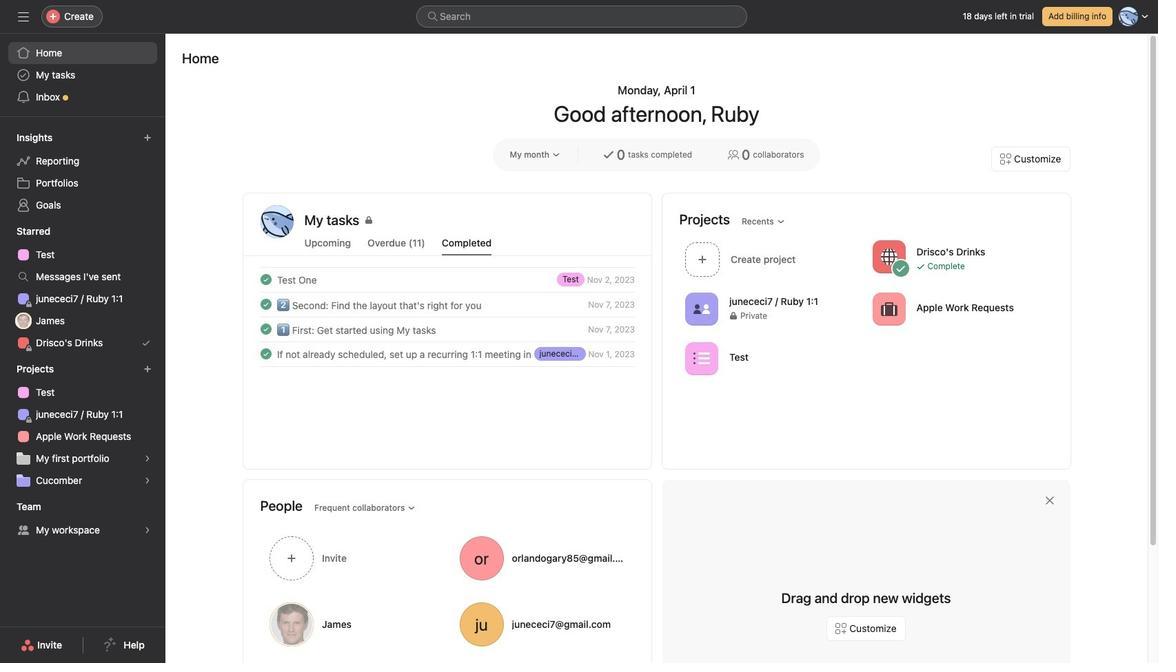 Task type: vqa. For each thing, say whether or not it's contained in the screenshot.
field
no



Task type: describe. For each thing, give the bounding box(es) containing it.
4 list item from the top
[[244, 342, 651, 367]]

1 completed checkbox from the top
[[257, 272, 274, 288]]

projects element
[[0, 357, 165, 495]]

briefcase image
[[880, 301, 897, 317]]

completed image
[[257, 321, 274, 338]]

global element
[[0, 34, 165, 117]]

see details, cucomber image
[[143, 477, 152, 485]]

3 completed checkbox from the top
[[257, 346, 274, 363]]

see details, my first portfolio image
[[143, 455, 152, 463]]

people image
[[693, 301, 710, 317]]

3 completed image from the top
[[257, 346, 274, 363]]

list image
[[693, 351, 710, 367]]

1 completed image from the top
[[257, 272, 274, 288]]

3 list item from the top
[[244, 317, 651, 342]]

1 list item from the top
[[244, 267, 651, 292]]

2 completed checkbox from the top
[[257, 296, 274, 313]]

dismiss image
[[1044, 496, 1055, 507]]

2 list item from the top
[[244, 292, 651, 317]]



Task type: locate. For each thing, give the bounding box(es) containing it.
0 vertical spatial completed checkbox
[[257, 272, 274, 288]]

2 completed image from the top
[[257, 296, 274, 313]]

insights element
[[0, 125, 165, 219]]

hide sidebar image
[[18, 11, 29, 22]]

teams element
[[0, 495, 165, 545]]

0 vertical spatial completed image
[[257, 272, 274, 288]]

view profile image
[[260, 205, 293, 239]]

2 vertical spatial completed image
[[257, 346, 274, 363]]

globe image
[[880, 249, 897, 265]]

2 vertical spatial completed checkbox
[[257, 346, 274, 363]]

1 vertical spatial completed checkbox
[[257, 296, 274, 313]]

new insights image
[[143, 134, 152, 142]]

1 vertical spatial completed image
[[257, 296, 274, 313]]

list item
[[244, 267, 651, 292], [244, 292, 651, 317], [244, 317, 651, 342], [244, 342, 651, 367]]

Completed checkbox
[[257, 321, 274, 338]]

see details, my workspace image
[[143, 527, 152, 535]]

new project or portfolio image
[[143, 365, 152, 374]]

starred element
[[0, 219, 165, 357]]

Completed checkbox
[[257, 272, 274, 288], [257, 296, 274, 313], [257, 346, 274, 363]]

list box
[[416, 6, 747, 28]]

completed image
[[257, 272, 274, 288], [257, 296, 274, 313], [257, 346, 274, 363]]



